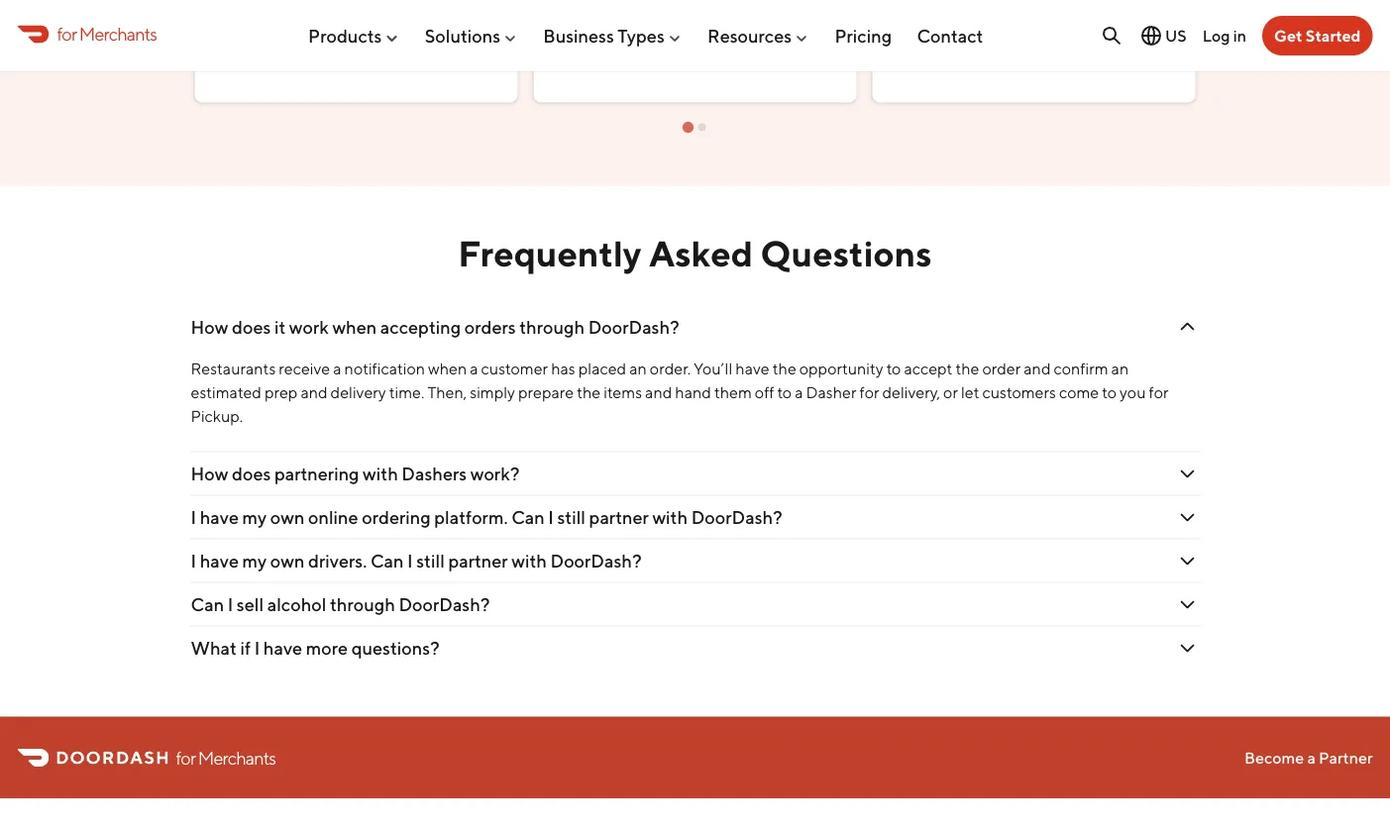 Task type: vqa. For each thing, say whether or not it's contained in the screenshot.
avocado, on the left top of page
no



Task type: locate. For each thing, give the bounding box(es) containing it.
1 horizontal spatial and
[[645, 383, 672, 402]]

can left sell
[[191, 594, 224, 615]]

own for online
[[270, 507, 305, 528]]

have inside restaurants receive a notification when a customer has placed an order. you'll have the opportunity to accept the order and confirm an estimated prep and delivery time. then, simply prepare the items and hand them off to a dasher for delivery, or let customers come to you for pickup.
[[736, 359, 770, 378]]

how for how does partnering with dashers work?
[[191, 463, 228, 484]]

1 vertical spatial does
[[232, 463, 271, 484]]

when right work
[[332, 316, 377, 338]]

1 horizontal spatial can
[[371, 550, 404, 571]]

0 vertical spatial still
[[557, 507, 586, 528]]

1 vertical spatial merchants
[[198, 747, 276, 768]]

estimated
[[191, 383, 261, 402]]

frequently asked questions
[[458, 232, 932, 274]]

and
[[1024, 359, 1051, 378], [301, 383, 328, 402], [645, 383, 672, 402]]

1 vertical spatial can
[[371, 550, 404, 571]]

how up restaurants at the left
[[191, 316, 228, 338]]

2 horizontal spatial can
[[511, 507, 545, 528]]

order
[[983, 359, 1021, 378]]

can i sell alcohol through doordash?
[[191, 594, 490, 615]]

read the success story link
[[226, 31, 417, 71]]

what to expect
[[916, 41, 1030, 60]]

download
[[577, 41, 652, 60]]

and down order.
[[645, 383, 672, 402]]

0 horizontal spatial through
[[330, 594, 395, 615]]

the inside download the report link
[[655, 41, 680, 60]]

0 horizontal spatial merchants
[[79, 23, 157, 44]]

chevron down image
[[1176, 315, 1200, 339], [1176, 506, 1200, 529], [1176, 636, 1200, 660]]

a left dasher
[[795, 383, 803, 402]]

the up let
[[956, 359, 979, 378]]

restaurants
[[191, 359, 276, 378]]

2 vertical spatial chevron down image
[[1176, 636, 1200, 660]]

log in link
[[1203, 26, 1247, 45]]

when
[[332, 316, 377, 338], [428, 359, 467, 378]]

download the report link
[[565, 31, 742, 71]]

2 chevron down image from the top
[[1176, 549, 1200, 573]]

1 chevron down image from the top
[[1176, 315, 1200, 339]]

can
[[511, 507, 545, 528], [371, 550, 404, 571], [191, 594, 224, 615]]

frequently
[[458, 232, 642, 274]]

what
[[916, 41, 958, 60], [191, 637, 237, 659]]

0 vertical spatial does
[[232, 316, 271, 338]]

1 chevron down image from the top
[[1176, 462, 1200, 486]]

log
[[1203, 26, 1230, 45]]

i
[[191, 507, 196, 528], [548, 507, 554, 528], [191, 550, 196, 571], [407, 550, 413, 571], [228, 594, 233, 615], [254, 637, 260, 659]]

a
[[333, 359, 341, 378], [470, 359, 478, 378], [795, 383, 803, 402], [1308, 748, 1316, 767]]

1 horizontal spatial when
[[428, 359, 467, 378]]

dasher
[[806, 383, 857, 402]]

what inside resources to help you succeed region
[[916, 41, 958, 60]]

my for online
[[242, 507, 267, 528]]

to left expect
[[961, 41, 976, 60]]

simply
[[470, 383, 515, 402]]

has
[[551, 359, 575, 378]]

0 horizontal spatial partner
[[448, 550, 508, 571]]

what left expect
[[916, 41, 958, 60]]

1 horizontal spatial still
[[557, 507, 586, 528]]

0 horizontal spatial for merchants
[[57, 23, 157, 44]]

0 vertical spatial how
[[191, 316, 228, 338]]

can down work? on the left of page
[[511, 507, 545, 528]]

the inside read the success story link
[[280, 41, 305, 60]]

0 vertical spatial my
[[242, 507, 267, 528]]

still
[[557, 507, 586, 528], [416, 550, 445, 571]]

1 vertical spatial chevron down image
[[1176, 549, 1200, 573]]

1 vertical spatial my
[[242, 550, 267, 571]]

can down ordering at the left of page
[[371, 550, 404, 571]]

for merchants
[[57, 23, 157, 44], [176, 747, 276, 768]]

2 own from the top
[[270, 550, 305, 571]]

products link
[[308, 17, 400, 54]]

an
[[629, 359, 647, 378], [1111, 359, 1129, 378]]

you
[[1120, 383, 1146, 402]]

0 horizontal spatial can
[[191, 594, 224, 615]]

1 vertical spatial own
[[270, 550, 305, 571]]

off
[[755, 383, 774, 402]]

with
[[363, 463, 398, 484], [652, 507, 688, 528], [512, 550, 547, 571]]

opportunity
[[800, 359, 884, 378]]

2 my from the top
[[242, 550, 267, 571]]

ordering
[[362, 507, 431, 528]]

to
[[961, 41, 976, 60], [887, 359, 901, 378], [777, 383, 792, 402], [1102, 383, 1117, 402]]

1 vertical spatial through
[[330, 594, 395, 615]]

through
[[520, 316, 585, 338], [330, 594, 395, 615]]

chevron down image
[[1176, 462, 1200, 486], [1176, 549, 1200, 573], [1176, 593, 1200, 617]]

when for notification
[[428, 359, 467, 378]]

3 chevron down image from the top
[[1176, 636, 1200, 660]]

i have my own online ordering platform. can i still partner with doordash?
[[191, 507, 783, 528]]

when up the then,
[[428, 359, 467, 378]]

download the report
[[577, 41, 730, 60]]

2 how from the top
[[191, 463, 228, 484]]

to left you
[[1102, 383, 1117, 402]]

my
[[242, 507, 267, 528], [242, 550, 267, 571]]

1 vertical spatial still
[[416, 550, 445, 571]]

select a slide to show tab list
[[187, 117, 1204, 134]]

story
[[368, 41, 405, 60]]

when for work
[[332, 316, 377, 338]]

my up sell
[[242, 550, 267, 571]]

how does partnering with dashers work?
[[191, 463, 520, 484]]

through down drivers.
[[330, 594, 395, 615]]

3 chevron down image from the top
[[1176, 593, 1200, 617]]

own for drivers.
[[270, 550, 305, 571]]

an up items
[[629, 359, 647, 378]]

the
[[280, 41, 305, 60], [655, 41, 680, 60], [773, 359, 797, 378], [956, 359, 979, 378], [577, 383, 601, 402]]

2 vertical spatial chevron down image
[[1176, 593, 1200, 617]]

and up customers
[[1024, 359, 1051, 378]]

the left report
[[655, 41, 680, 60]]

0 vertical spatial chevron down image
[[1176, 462, 1200, 486]]

and down the receive
[[301, 383, 328, 402]]

1 horizontal spatial with
[[512, 550, 547, 571]]

the down placed
[[577, 383, 601, 402]]

own
[[270, 507, 305, 528], [270, 550, 305, 571]]

when inside restaurants receive a notification when a customer has placed an order. you'll have the opportunity to accept the order and confirm an estimated prep and delivery time. then, simply prepare the items and hand them off to a dasher for delivery, or let customers come to you for pickup.
[[428, 359, 467, 378]]

1 an from the left
[[629, 359, 647, 378]]

1 vertical spatial what
[[191, 637, 237, 659]]

what left if
[[191, 637, 237, 659]]

confirm
[[1054, 359, 1108, 378]]

1 horizontal spatial an
[[1111, 359, 1129, 378]]

through up has
[[520, 316, 585, 338]]

business types link
[[543, 17, 683, 54]]

0 vertical spatial for merchants
[[57, 23, 157, 44]]

1 vertical spatial for merchants
[[176, 747, 276, 768]]

0 vertical spatial own
[[270, 507, 305, 528]]

1 horizontal spatial what
[[916, 41, 958, 60]]

an up you
[[1111, 359, 1129, 378]]

solutions link
[[425, 17, 518, 54]]

my left online
[[242, 507, 267, 528]]

0 horizontal spatial what
[[191, 637, 237, 659]]

2 an from the left
[[1111, 359, 1129, 378]]

0 vertical spatial with
[[363, 463, 398, 484]]

does left it
[[232, 316, 271, 338]]

0 horizontal spatial when
[[332, 316, 377, 338]]

report
[[684, 41, 730, 60]]

drivers.
[[308, 550, 367, 571]]

does left partnering
[[232, 463, 271, 484]]

how
[[191, 316, 228, 338], [191, 463, 228, 484]]

0 horizontal spatial an
[[629, 359, 647, 378]]

0 horizontal spatial with
[[363, 463, 398, 484]]

1 horizontal spatial partner
[[589, 507, 649, 528]]

0 horizontal spatial still
[[416, 550, 445, 571]]

1 vertical spatial partner
[[448, 550, 508, 571]]

0 vertical spatial chevron down image
[[1176, 315, 1200, 339]]

2 chevron down image from the top
[[1176, 506, 1200, 529]]

to up delivery,
[[887, 359, 901, 378]]

1 horizontal spatial through
[[520, 316, 585, 338]]

1 vertical spatial chevron down image
[[1176, 506, 1200, 529]]

0 vertical spatial what
[[916, 41, 958, 60]]

partner
[[589, 507, 649, 528], [448, 550, 508, 571]]

the right read
[[280, 41, 305, 60]]

0 vertical spatial when
[[332, 316, 377, 338]]

them
[[714, 383, 752, 402]]

0 vertical spatial partner
[[589, 507, 649, 528]]

let
[[961, 383, 979, 402]]

1 does from the top
[[232, 316, 271, 338]]

1 own from the top
[[270, 507, 305, 528]]

1 how from the top
[[191, 316, 228, 338]]

1 my from the top
[[242, 507, 267, 528]]

how down pickup.
[[191, 463, 228, 484]]

read the success story
[[238, 41, 405, 60]]

you'll
[[694, 359, 733, 378]]

1 horizontal spatial merchants
[[198, 747, 276, 768]]

own up alcohol
[[270, 550, 305, 571]]

own left online
[[270, 507, 305, 528]]

1 vertical spatial with
[[652, 507, 688, 528]]

for
[[57, 23, 77, 44], [860, 383, 879, 402], [1149, 383, 1169, 402], [176, 747, 195, 768]]

1 vertical spatial when
[[428, 359, 467, 378]]

asked
[[649, 232, 753, 274]]

if
[[240, 637, 251, 659]]

doordash?
[[588, 316, 680, 338], [691, 507, 783, 528], [550, 550, 642, 571], [399, 594, 490, 615]]

1 vertical spatial how
[[191, 463, 228, 484]]

become a partner link
[[1245, 748, 1373, 767]]

2 does from the top
[[232, 463, 271, 484]]

have
[[736, 359, 770, 378], [200, 507, 239, 528], [200, 550, 239, 571], [263, 637, 302, 659]]



Task type: describe. For each thing, give the bounding box(es) containing it.
how for how does it work when accepting orders through doordash?
[[191, 316, 228, 338]]

solutions
[[425, 25, 500, 46]]

how does it work when accepting orders through doordash?
[[191, 316, 680, 338]]

us
[[1165, 26, 1187, 45]]

what for what if i have more questions?
[[191, 637, 237, 659]]

0 vertical spatial through
[[520, 316, 585, 338]]

work?
[[470, 463, 520, 484]]

business types
[[543, 25, 665, 46]]

2 vertical spatial with
[[512, 550, 547, 571]]

sell
[[237, 594, 264, 615]]

become
[[1245, 748, 1304, 767]]

or
[[943, 383, 958, 402]]

read
[[238, 41, 277, 60]]

log in
[[1203, 26, 1247, 45]]

what for what to expect
[[916, 41, 958, 60]]

alcohol
[[267, 594, 326, 615]]

orders
[[464, 316, 516, 338]]

1 horizontal spatial for merchants
[[176, 747, 276, 768]]

dashers
[[402, 463, 467, 484]]

platform.
[[434, 507, 508, 528]]

0 vertical spatial can
[[511, 507, 545, 528]]

2 horizontal spatial and
[[1024, 359, 1051, 378]]

resources
[[708, 25, 792, 46]]

placed
[[579, 359, 626, 378]]

does for it
[[232, 316, 271, 338]]

my for drivers.
[[242, 550, 267, 571]]

what to expect link
[[904, 31, 1042, 71]]

more
[[306, 637, 348, 659]]

time.
[[389, 383, 424, 402]]

partnering
[[274, 463, 359, 484]]

for merchants link
[[17, 21, 157, 47]]

started
[[1306, 26, 1361, 45]]

2 horizontal spatial with
[[652, 507, 688, 528]]

pricing link
[[835, 17, 892, 54]]

get started button
[[1263, 16, 1373, 55]]

it
[[274, 316, 286, 338]]

globe line image
[[1140, 24, 1163, 48]]

pricing
[[835, 25, 892, 46]]

accepting
[[380, 316, 461, 338]]

get started
[[1274, 26, 1361, 45]]

customers
[[983, 383, 1056, 402]]

prepare
[[518, 383, 574, 402]]

accept
[[904, 359, 953, 378]]

to inside region
[[961, 41, 976, 60]]

a up delivery
[[333, 359, 341, 378]]

i have my own drivers. can i still partner with doordash?
[[191, 550, 642, 571]]

order.
[[650, 359, 691, 378]]

0 vertical spatial merchants
[[79, 23, 157, 44]]

0 horizontal spatial and
[[301, 383, 328, 402]]

a left partner
[[1308, 748, 1316, 767]]

chevron down image for can i sell alcohol through doordash?
[[1176, 593, 1200, 617]]

restaurants receive a notification when a customer has placed an order. you'll have the opportunity to accept the order and confirm an estimated prep and delivery time. then, simply prepare the items and hand them off to a dasher for delivery, or let customers come to you for pickup.
[[191, 359, 1169, 425]]

receive
[[279, 359, 330, 378]]

2 vertical spatial can
[[191, 594, 224, 615]]

questions
[[761, 232, 932, 274]]

notification
[[344, 359, 425, 378]]

chevron down image for i have my own drivers. can i still partner with doordash?
[[1176, 549, 1200, 573]]

a up simply
[[470, 359, 478, 378]]

then,
[[427, 383, 467, 402]]

delivery,
[[882, 383, 940, 402]]

chevron down image for how does partnering with dashers work?
[[1176, 462, 1200, 486]]

to right off
[[777, 383, 792, 402]]

partner
[[1319, 748, 1373, 767]]

products
[[308, 25, 382, 46]]

the up off
[[773, 359, 797, 378]]

prep
[[264, 383, 298, 402]]

expect
[[980, 41, 1030, 60]]

come
[[1059, 383, 1099, 402]]

pickup.
[[191, 406, 243, 425]]

types
[[618, 25, 665, 46]]

in
[[1233, 26, 1247, 45]]

business
[[543, 25, 614, 46]]

resources to help you succeed region
[[187, 0, 1204, 134]]

success
[[308, 41, 365, 60]]

items
[[604, 383, 642, 402]]

contact link
[[917, 17, 983, 54]]

get
[[1274, 26, 1303, 45]]

become a partner
[[1245, 748, 1373, 767]]

chevron down image for i
[[1176, 506, 1200, 529]]

customer
[[481, 359, 548, 378]]

does for partnering
[[232, 463, 271, 484]]

questions?
[[351, 637, 440, 659]]

delivery
[[331, 383, 386, 402]]

online
[[308, 507, 358, 528]]

hand
[[675, 383, 711, 402]]

work
[[289, 316, 329, 338]]

chevron down image for doordash?
[[1176, 315, 1200, 339]]

resources link
[[708, 17, 810, 54]]

contact
[[917, 25, 983, 46]]

what if i have more questions?
[[191, 637, 440, 659]]



